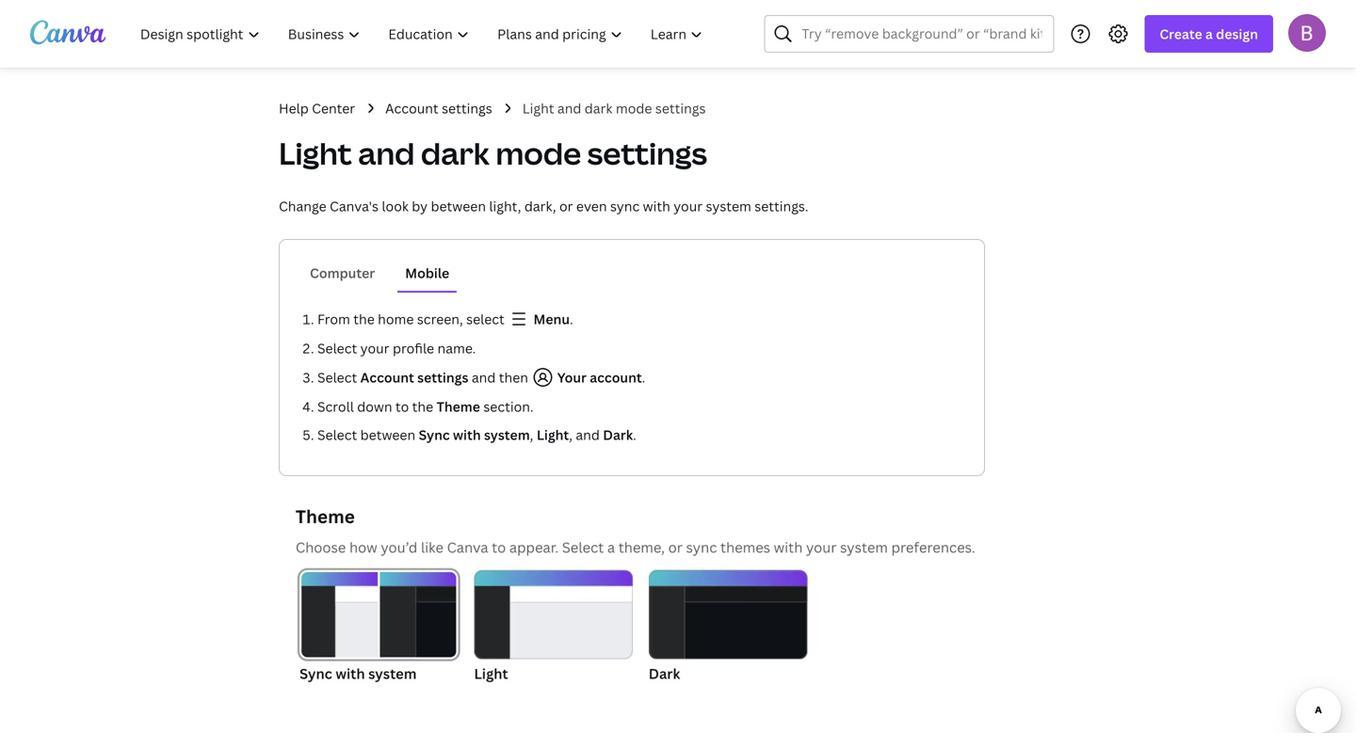 Task type: describe. For each thing, give the bounding box(es) containing it.
1 horizontal spatial with
[[643, 197, 671, 215]]

create a design button
[[1145, 15, 1274, 53]]

account settings link
[[385, 98, 492, 119]]

your
[[557, 369, 587, 387]]

bob builder image
[[1289, 14, 1327, 52]]

name.
[[438, 340, 476, 358]]

1 vertical spatial account
[[361, 369, 414, 387]]

0 horizontal spatial with
[[453, 426, 481, 444]]

mobile
[[405, 264, 450, 282]]

Try "remove background" or "brand kit" search field
[[802, 16, 1042, 52]]

or
[[560, 197, 573, 215]]

sync
[[419, 426, 450, 444]]

1 vertical spatial .
[[642, 369, 646, 387]]

even
[[577, 197, 607, 215]]

help
[[279, 99, 309, 117]]

select account settings and then
[[317, 369, 532, 387]]

then
[[499, 369, 528, 387]]

1 horizontal spatial dark
[[585, 99, 613, 117]]

to
[[396, 398, 409, 416]]

1 vertical spatial light and dark mode settings
[[279, 133, 708, 174]]

1 horizontal spatial between
[[431, 197, 486, 215]]

1 horizontal spatial your
[[674, 197, 703, 215]]

0 vertical spatial light and dark mode settings
[[523, 99, 706, 117]]

light and dark mode settings link
[[523, 98, 706, 119]]

light,
[[489, 197, 521, 215]]

down
[[357, 398, 392, 416]]

change canva's look by between light, dark, or even sync with your system settings.
[[279, 197, 809, 215]]

0 horizontal spatial .
[[570, 310, 573, 328]]

2 vertical spatial light
[[537, 426, 569, 444]]

section.
[[484, 398, 534, 416]]

mobile button
[[398, 255, 457, 291]]

computer
[[310, 264, 375, 282]]

0 horizontal spatial dark
[[421, 133, 490, 174]]

scroll down to the theme section.
[[317, 398, 534, 416]]

canva's
[[330, 197, 379, 215]]

create a design
[[1160, 25, 1259, 43]]

center
[[312, 99, 355, 117]]

home
[[378, 310, 414, 328]]

account settings
[[385, 99, 492, 117]]

1 vertical spatial system
[[484, 426, 530, 444]]

account
[[590, 369, 642, 387]]

a
[[1206, 25, 1213, 43]]

dark,
[[525, 197, 556, 215]]



Task type: vqa. For each thing, say whether or not it's contained in the screenshot.
middle Light
yes



Task type: locate. For each thing, give the bounding box(es) containing it.
screen,
[[417, 310, 463, 328]]

0 horizontal spatial ,
[[530, 426, 534, 444]]

system left the settings.
[[706, 197, 752, 215]]

help center link
[[279, 98, 355, 119]]

your account
[[554, 369, 642, 387]]

dark
[[603, 426, 633, 444]]

, down section.
[[530, 426, 534, 444]]

look
[[382, 197, 409, 215]]

0 horizontal spatial mode
[[496, 133, 581, 174]]

3 select from the top
[[317, 426, 357, 444]]

select down the scroll
[[317, 426, 357, 444]]

0 vertical spatial between
[[431, 197, 486, 215]]

and
[[558, 99, 582, 117], [358, 133, 415, 174], [472, 369, 496, 387], [576, 426, 600, 444]]

1 vertical spatial light
[[279, 133, 352, 174]]

sync
[[610, 197, 640, 215]]

scroll
[[317, 398, 354, 416]]

1 , from the left
[[530, 426, 534, 444]]

account down select your profile name.
[[361, 369, 414, 387]]

1 vertical spatial between
[[361, 426, 416, 444]]

the right 'from'
[[354, 310, 375, 328]]

settings
[[442, 99, 492, 117], [656, 99, 706, 117], [588, 133, 708, 174], [418, 369, 469, 387]]

1 vertical spatial dark
[[421, 133, 490, 174]]

2 , from the left
[[569, 426, 573, 444]]

. up "your"
[[570, 310, 573, 328]]

,
[[530, 426, 534, 444], [569, 426, 573, 444]]

. down account
[[633, 426, 637, 444]]

1 vertical spatial select
[[317, 369, 357, 387]]

0 vertical spatial dark
[[585, 99, 613, 117]]

1 horizontal spatial mode
[[616, 99, 652, 117]]

0 vertical spatial mode
[[616, 99, 652, 117]]

1 vertical spatial with
[[453, 426, 481, 444]]

1 horizontal spatial system
[[706, 197, 752, 215]]

account down top level navigation element
[[385, 99, 439, 117]]

the
[[354, 310, 375, 328], [412, 398, 434, 416]]

select for select your profile name.
[[317, 340, 357, 358]]

between right by
[[431, 197, 486, 215]]

.
[[570, 310, 573, 328], [642, 369, 646, 387], [633, 426, 637, 444]]

change
[[279, 197, 327, 215]]

2 horizontal spatial .
[[642, 369, 646, 387]]

account
[[385, 99, 439, 117], [361, 369, 414, 387]]

settings.
[[755, 197, 809, 215]]

0 horizontal spatial between
[[361, 426, 416, 444]]

select
[[466, 310, 505, 328]]

select for select account settings and then
[[317, 369, 357, 387]]

create
[[1160, 25, 1203, 43]]

with right sync
[[643, 197, 671, 215]]

1 horizontal spatial ,
[[569, 426, 573, 444]]

1 select from the top
[[317, 340, 357, 358]]

0 vertical spatial system
[[706, 197, 752, 215]]

1 vertical spatial your
[[361, 340, 390, 358]]

computer button
[[302, 255, 383, 291]]

. right "your"
[[642, 369, 646, 387]]

0 horizontal spatial your
[[361, 340, 390, 358]]

your
[[674, 197, 703, 215], [361, 340, 390, 358]]

select
[[317, 340, 357, 358], [317, 369, 357, 387], [317, 426, 357, 444]]

0 horizontal spatial system
[[484, 426, 530, 444]]

1 vertical spatial the
[[412, 398, 434, 416]]

your down home
[[361, 340, 390, 358]]

between
[[431, 197, 486, 215], [361, 426, 416, 444]]

system down section.
[[484, 426, 530, 444]]

help center
[[279, 99, 355, 117]]

2 vertical spatial .
[[633, 426, 637, 444]]

, left dark
[[569, 426, 573, 444]]

0 vertical spatial your
[[674, 197, 703, 215]]

design
[[1217, 25, 1259, 43]]

by
[[412, 197, 428, 215]]

system
[[706, 197, 752, 215], [484, 426, 530, 444]]

between down 'down'
[[361, 426, 416, 444]]

your right sync
[[674, 197, 703, 215]]

0 vertical spatial .
[[570, 310, 573, 328]]

0 vertical spatial the
[[354, 310, 375, 328]]

mode
[[616, 99, 652, 117], [496, 133, 581, 174]]

with
[[643, 197, 671, 215], [453, 426, 481, 444]]

light
[[523, 99, 554, 117], [279, 133, 352, 174], [537, 426, 569, 444]]

the right the to
[[412, 398, 434, 416]]

profile
[[393, 340, 434, 358]]

theme
[[437, 398, 480, 416]]

light and dark mode settings
[[523, 99, 706, 117], [279, 133, 708, 174]]

2 select from the top
[[317, 369, 357, 387]]

dark
[[585, 99, 613, 117], [421, 133, 490, 174]]

1 horizontal spatial .
[[633, 426, 637, 444]]

0 horizontal spatial the
[[354, 310, 375, 328]]

0 vertical spatial with
[[643, 197, 671, 215]]

menu
[[531, 310, 570, 328]]

0 vertical spatial select
[[317, 340, 357, 358]]

select down 'from'
[[317, 340, 357, 358]]

from
[[317, 310, 350, 328]]

select for select between sync with system , light , and dark .
[[317, 426, 357, 444]]

0 vertical spatial account
[[385, 99, 439, 117]]

top level navigation element
[[128, 15, 719, 53]]

0 vertical spatial light
[[523, 99, 554, 117]]

2 vertical spatial select
[[317, 426, 357, 444]]

select between sync with system , light , and dark .
[[317, 426, 637, 444]]

select your profile name.
[[317, 340, 476, 358]]

with down theme
[[453, 426, 481, 444]]

from the home screen, select
[[317, 310, 508, 328]]

select up the scroll
[[317, 369, 357, 387]]

1 vertical spatial mode
[[496, 133, 581, 174]]

1 horizontal spatial the
[[412, 398, 434, 416]]



